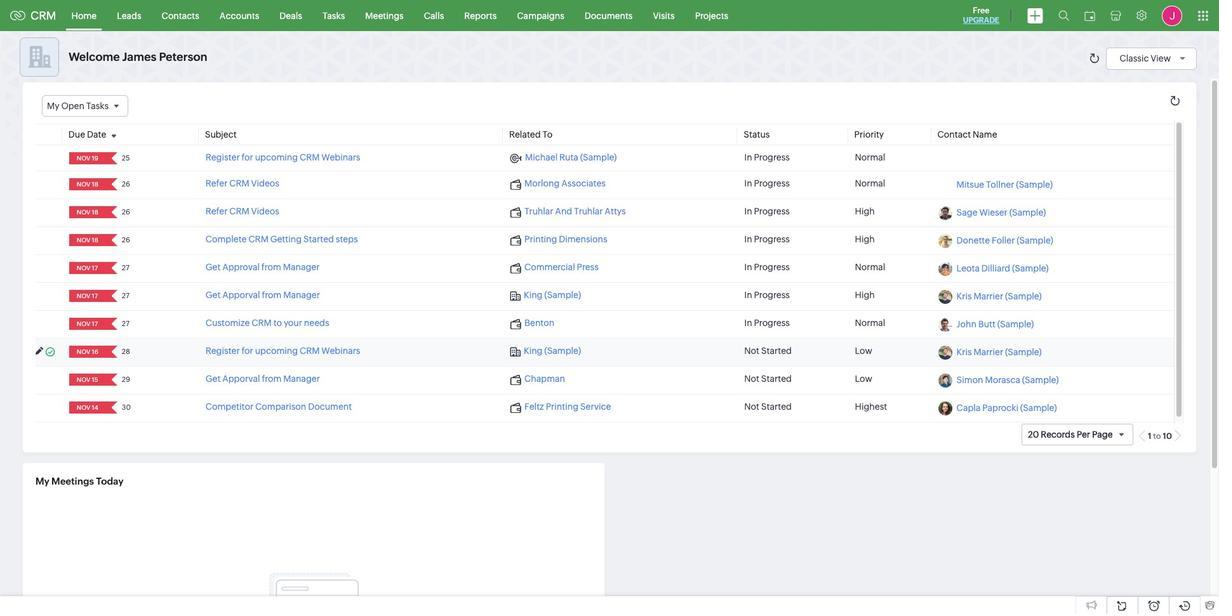 Task type: describe. For each thing, give the bounding box(es) containing it.
normal for associates
[[855, 179, 886, 189]]

subject link
[[205, 130, 237, 140]]

donette foller (sample) link
[[957, 236, 1054, 246]]

deals
[[280, 10, 302, 21]]

2 not from the top
[[745, 374, 760, 384]]

in for (sample)
[[745, 290, 752, 301]]

register for upcoming crm webinars link for king (sample)
[[206, 346, 360, 356]]

feltz printing service
[[525, 402, 611, 412]]

started for king (sample)
[[761, 346, 792, 356]]

welcome james peterson
[[69, 50, 207, 64]]

john butt (sample)
[[957, 320, 1034, 330]]

get for king
[[206, 290, 221, 301]]

name
[[973, 130, 998, 140]]

25
[[122, 154, 130, 162]]

classic
[[1120, 53, 1149, 63]]

commercial press link
[[510, 262, 599, 274]]

john
[[957, 320, 977, 330]]

webinars for michael
[[322, 153, 360, 163]]

2 progress from the top
[[754, 179, 790, 189]]

subject
[[205, 130, 237, 140]]

paprocki
[[983, 403, 1019, 414]]

progress for leota dilliard (sample)
[[754, 262, 790, 273]]

documents
[[585, 10, 633, 21]]

high for donette foller (sample)
[[855, 235, 875, 245]]

27 for customize crm to your needs
[[122, 320, 129, 328]]

king for register for upcoming crm webinars
[[524, 346, 543, 356]]

campaigns
[[517, 10, 565, 21]]

customize crm to your needs
[[206, 318, 329, 329]]

(sample) for mitsue tollner (sample) link
[[1017, 180, 1053, 190]]

free
[[973, 6, 990, 15]]

upcoming for michael
[[255, 153, 298, 163]]

competitor
[[206, 402, 254, 412]]

1 to 10
[[1148, 432, 1173, 442]]

mitsue tollner (sample) link
[[957, 180, 1053, 190]]

get apporval from manager for chapman
[[206, 374, 320, 384]]

commercial
[[525, 262, 575, 273]]

dilliard
[[982, 264, 1011, 274]]

michael
[[525, 153, 558, 163]]

search element
[[1051, 0, 1077, 31]]

refer crm videos for morlong associates
[[206, 179, 279, 189]]

calendar image
[[1085, 10, 1096, 21]]

mitsue tollner (sample)
[[957, 180, 1053, 190]]

reports
[[465, 10, 497, 21]]

refer for truhlar and truhlar attys
[[206, 207, 228, 217]]

tasks link
[[312, 0, 355, 31]]

competitor comparison document link
[[206, 402, 352, 412]]

james
[[122, 50, 157, 64]]

leads
[[117, 10, 141, 21]]

profile image
[[1162, 5, 1183, 26]]

(sample) for sage wieser (sample) link
[[1010, 208, 1046, 218]]

2 vertical spatial from
[[262, 374, 282, 384]]

register for upcoming crm webinars link for michael ruta (sample)
[[206, 153, 360, 163]]

service
[[580, 402, 611, 412]]

marrier for low
[[974, 348, 1004, 358]]

28
[[122, 348, 130, 356]]

deals link
[[270, 0, 312, 31]]

contacts
[[162, 10, 199, 21]]

started for feltz printing service
[[761, 402, 792, 412]]

30
[[122, 404, 131, 412]]

classic view link
[[1120, 53, 1190, 63]]

benton
[[525, 318, 555, 329]]

kris for low
[[957, 348, 972, 358]]

2 not started from the top
[[745, 374, 792, 384]]

not for (sample)
[[745, 346, 760, 356]]

free upgrade
[[963, 6, 1000, 25]]

register for upcoming crm webinars for michael ruta (sample)
[[206, 153, 360, 163]]

register for king (sample)
[[206, 346, 240, 356]]

in progress for dimensions
[[745, 235, 790, 245]]

get apporval from manager link for chapman
[[206, 374, 320, 384]]

get apporval from manager for king (sample)
[[206, 290, 320, 301]]

to
[[543, 130, 553, 140]]

john butt (sample) link
[[957, 320, 1034, 330]]

1 truhlar from the left
[[525, 207, 554, 217]]

in progress for (sample)
[[745, 290, 790, 301]]

in progress for press
[[745, 262, 790, 273]]

your
[[284, 318, 302, 329]]

not for printing
[[745, 402, 760, 412]]

my meetings today
[[36, 476, 124, 487]]

3 get from the top
[[206, 374, 221, 384]]

visits link
[[643, 0, 685, 31]]

contact name link
[[938, 130, 998, 140]]

(sample) down commercial press
[[545, 290, 581, 301]]

high for kris marrier (sample)
[[855, 290, 875, 301]]

started for chapman
[[761, 374, 792, 384]]

(sample) up chapman
[[545, 346, 581, 356]]

sage wieser (sample)
[[957, 208, 1046, 218]]

1 vertical spatial to
[[1154, 432, 1162, 442]]

webinars for king
[[322, 346, 360, 356]]

2 truhlar from the left
[[574, 207, 603, 217]]

competitor comparison document
[[206, 402, 352, 412]]

king (sample) link for in progress
[[510, 290, 581, 301]]

profile element
[[1155, 0, 1190, 31]]

my for my meetings today
[[36, 476, 49, 487]]

crm link
[[10, 9, 56, 22]]

my open tasks
[[47, 101, 109, 111]]

1 progress from the top
[[754, 153, 790, 163]]

leads link
[[107, 0, 152, 31]]

due date link
[[69, 130, 106, 140]]

mitsue
[[957, 180, 985, 190]]

contact name
[[938, 130, 998, 140]]

kris marrier (sample) link for high
[[957, 292, 1042, 302]]

apporval for king (sample)
[[222, 290, 260, 301]]

accounts link
[[210, 0, 270, 31]]

26 for morlong
[[122, 181, 130, 188]]

from for commercial
[[262, 262, 281, 273]]

documents link
[[575, 0, 643, 31]]

manager for king
[[283, 290, 320, 301]]

feltz printing service link
[[510, 402, 611, 414]]

(sample) for capla paprocki (sample) link
[[1021, 403, 1057, 414]]

due
[[69, 130, 85, 140]]

commercial press
[[525, 262, 599, 273]]

home link
[[61, 0, 107, 31]]

(sample) for the john butt (sample) 'link'
[[998, 320, 1034, 330]]

low for kris marrier (sample)
[[855, 346, 873, 356]]

morlong associates
[[525, 179, 606, 189]]

progress for john butt (sample)
[[754, 318, 790, 329]]

morlong associates link
[[510, 179, 606, 190]]

search image
[[1059, 10, 1070, 21]]

leota
[[957, 264, 980, 274]]

not started for printing
[[745, 402, 792, 412]]

feltz
[[525, 402, 544, 412]]

27 for get apporval from manager
[[122, 292, 129, 300]]

(sample) for kris marrier (sample) link associated with high
[[1006, 292, 1042, 302]]

attys
[[605, 207, 626, 217]]

highest
[[855, 402, 887, 412]]

home
[[72, 10, 97, 21]]

wieser
[[980, 208, 1008, 218]]

projects link
[[685, 0, 739, 31]]

kris marrier (sample) for low
[[957, 348, 1042, 358]]

king (sample) link for not started
[[510, 346, 581, 357]]

27 for get approval from manager
[[122, 264, 129, 272]]

dimensions
[[559, 235, 608, 245]]

upgrade
[[963, 16, 1000, 25]]

not started for (sample)
[[745, 346, 792, 356]]

tollner
[[986, 180, 1015, 190]]

related to link
[[509, 130, 553, 140]]

get approval from manager
[[206, 262, 320, 273]]

capla paprocki (sample)
[[957, 403, 1057, 414]]

butt
[[979, 320, 996, 330]]



Task type: vqa. For each thing, say whether or not it's contained in the screenshot.


Task type: locate. For each thing, give the bounding box(es) containing it.
2 high from the top
[[855, 235, 875, 245]]

kris marrier (sample) link down "dilliard"
[[957, 292, 1042, 302]]

1 vertical spatial low
[[855, 374, 873, 384]]

1
[[1148, 432, 1152, 442]]

1 horizontal spatial to
[[1154, 432, 1162, 442]]

1 normal from the top
[[855, 153, 886, 163]]

2 vertical spatial high
[[855, 290, 875, 301]]

michael ruta (sample) link
[[510, 153, 617, 164]]

my inside field
[[47, 101, 59, 111]]

2 refer crm videos link from the top
[[206, 207, 279, 217]]

refer crm videos link for morlong associates
[[206, 179, 279, 189]]

4 in from the top
[[745, 235, 752, 245]]

manager for commercial
[[283, 262, 320, 273]]

2 26 from the top
[[122, 208, 130, 216]]

tasks right deals
[[323, 10, 345, 21]]

for for michael ruta (sample)
[[242, 153, 253, 163]]

2 refer crm videos from the top
[[206, 207, 279, 217]]

2 webinars from the top
[[322, 346, 360, 356]]

1 king (sample) link from the top
[[510, 290, 581, 301]]

0 vertical spatial king (sample) link
[[510, 290, 581, 301]]

from up the competitor comparison document link
[[262, 374, 282, 384]]

None field
[[73, 153, 103, 165], [73, 179, 103, 191], [73, 207, 103, 219], [73, 235, 103, 247], [73, 262, 103, 275], [73, 290, 103, 302], [73, 318, 103, 330], [73, 346, 103, 358], [73, 374, 103, 386], [73, 402, 103, 414], [73, 153, 103, 165], [73, 179, 103, 191], [73, 207, 103, 219], [73, 235, 103, 247], [73, 262, 103, 275], [73, 290, 103, 302], [73, 318, 103, 330], [73, 346, 103, 358], [73, 374, 103, 386], [73, 402, 103, 414]]

simon morasca (sample) link
[[957, 376, 1059, 386]]

1 vertical spatial upcoming
[[255, 346, 298, 356]]

(sample) right tollner
[[1017, 180, 1053, 190]]

4 normal from the top
[[855, 318, 886, 329]]

1 26 from the top
[[122, 181, 130, 188]]

(sample) right "foller"
[[1017, 236, 1054, 246]]

get apporval from manager down get approval from manager
[[206, 290, 320, 301]]

in progress
[[745, 153, 790, 163], [745, 179, 790, 189], [745, 207, 790, 217], [745, 235, 790, 245], [745, 262, 790, 273], [745, 290, 790, 301], [745, 318, 790, 329]]

2 kris marrier (sample) link from the top
[[957, 348, 1042, 358]]

register down subject link
[[206, 153, 240, 163]]

1 vertical spatial meetings
[[52, 476, 94, 487]]

date
[[87, 130, 106, 140]]

0 vertical spatial get apporval from manager
[[206, 290, 320, 301]]

1 upcoming from the top
[[255, 153, 298, 163]]

1 kris marrier (sample) from the top
[[957, 292, 1042, 302]]

king (sample) for in progress
[[524, 290, 581, 301]]

0 vertical spatial not
[[745, 346, 760, 356]]

meetings left calls link
[[365, 10, 404, 21]]

register for upcoming crm webinars for king (sample)
[[206, 346, 360, 356]]

1 get from the top
[[206, 262, 221, 273]]

calls
[[424, 10, 444, 21]]

1 marrier from the top
[[974, 292, 1004, 302]]

get apporval from manager link up the competitor comparison document link
[[206, 374, 320, 384]]

1 for from the top
[[242, 153, 253, 163]]

29
[[122, 376, 130, 384]]

0 vertical spatial tasks
[[323, 10, 345, 21]]

from up customize crm to your needs link
[[262, 290, 282, 301]]

1 register for upcoming crm webinars link from the top
[[206, 153, 360, 163]]

priority link
[[855, 130, 884, 140]]

today
[[96, 476, 124, 487]]

peterson
[[159, 50, 207, 64]]

kris for high
[[957, 292, 972, 302]]

1 vertical spatial 26
[[122, 208, 130, 216]]

apporval for chapman
[[222, 374, 260, 384]]

2 refer from the top
[[206, 207, 228, 217]]

leota dilliard (sample) link
[[957, 264, 1049, 274]]

1 refer crm videos from the top
[[206, 179, 279, 189]]

benton link
[[510, 318, 555, 330]]

refer crm videos up complete
[[206, 207, 279, 217]]

0 vertical spatial upcoming
[[255, 153, 298, 163]]

1 vertical spatial webinars
[[322, 346, 360, 356]]

2 low from the top
[[855, 374, 873, 384]]

register for upcoming crm webinars
[[206, 153, 360, 163], [206, 346, 360, 356]]

low for simon morasca (sample)
[[855, 374, 873, 384]]

0 vertical spatial register
[[206, 153, 240, 163]]

0 vertical spatial king
[[524, 290, 543, 301]]

related to
[[509, 130, 553, 140]]

kris marrier (sample) up morasca
[[957, 348, 1042, 358]]

in for dimensions
[[745, 235, 752, 245]]

complete crm getting started steps
[[206, 235, 358, 245]]

apporval up competitor
[[222, 374, 260, 384]]

1 vertical spatial register for upcoming crm webinars link
[[206, 346, 360, 356]]

(sample) right "dilliard"
[[1012, 264, 1049, 274]]

(sample) right paprocki
[[1021, 403, 1057, 414]]

sage
[[957, 208, 978, 218]]

in for press
[[745, 262, 752, 273]]

visits
[[653, 10, 675, 21]]

started
[[304, 235, 334, 245], [761, 346, 792, 356], [761, 374, 792, 384], [761, 402, 792, 412]]

1 webinars from the top
[[322, 153, 360, 163]]

get apporval from manager link down get approval from manager
[[206, 290, 320, 301]]

view
[[1151, 53, 1171, 63]]

1 vertical spatial kris marrier (sample)
[[957, 348, 1042, 358]]

0 vertical spatial register for upcoming crm webinars
[[206, 153, 360, 163]]

5 progress from the top
[[754, 262, 790, 273]]

0 vertical spatial my
[[47, 101, 59, 111]]

0 vertical spatial videos
[[251, 179, 279, 189]]

2 for from the top
[[242, 346, 253, 356]]

1 not from the top
[[745, 346, 760, 356]]

(sample) for low's kris marrier (sample) link
[[1006, 348, 1042, 358]]

(sample) right 'wieser'
[[1010, 208, 1046, 218]]

1 vertical spatial refer crm videos link
[[206, 207, 279, 217]]

kris up john
[[957, 292, 972, 302]]

1 refer crm videos link from the top
[[206, 179, 279, 189]]

(sample) right ruta
[[580, 153, 617, 163]]

marrier for high
[[974, 292, 1004, 302]]

in progress for associates
[[745, 179, 790, 189]]

3 high from the top
[[855, 290, 875, 301]]

2 normal from the top
[[855, 179, 886, 189]]

tasks inside tasks 'link'
[[323, 10, 345, 21]]

1 in from the top
[[745, 153, 752, 163]]

videos up "complete crm getting started steps" "link"
[[251, 179, 279, 189]]

1 vertical spatial king (sample)
[[524, 346, 581, 356]]

6 in from the top
[[745, 290, 752, 301]]

1 register from the top
[[206, 153, 240, 163]]

1 vertical spatial printing
[[546, 402, 579, 412]]

27
[[122, 264, 129, 272], [122, 292, 129, 300], [122, 320, 129, 328]]

6 progress from the top
[[754, 290, 790, 301]]

26
[[122, 181, 130, 188], [122, 208, 130, 216], [122, 236, 130, 244]]

0 vertical spatial refer
[[206, 179, 228, 189]]

to left your
[[274, 318, 282, 329]]

normal
[[855, 153, 886, 163], [855, 179, 886, 189], [855, 262, 886, 273], [855, 318, 886, 329]]

projects
[[695, 10, 729, 21]]

customize
[[206, 318, 250, 329]]

document
[[308, 402, 352, 412]]

(sample) down leota dilliard (sample)
[[1006, 292, 1042, 302]]

king for get apporval from manager
[[524, 290, 543, 301]]

1 vertical spatial tasks
[[86, 101, 109, 111]]

3 progress from the top
[[754, 207, 790, 217]]

get for commercial
[[206, 262, 221, 273]]

refer up complete
[[206, 207, 228, 217]]

0 vertical spatial webinars
[[322, 153, 360, 163]]

to right 1
[[1154, 432, 1162, 442]]

2 27 from the top
[[122, 292, 129, 300]]

0 vertical spatial get
[[206, 262, 221, 273]]

1 kris marrier (sample) link from the top
[[957, 292, 1042, 302]]

0 vertical spatial refer crm videos link
[[206, 179, 279, 189]]

truhlar
[[525, 207, 554, 217], [574, 207, 603, 217]]

in for ruta
[[745, 153, 752, 163]]

0 vertical spatial refer crm videos
[[206, 179, 279, 189]]

manager up your
[[283, 290, 320, 301]]

1 vertical spatial kris marrier (sample) link
[[957, 348, 1042, 358]]

michael ruta (sample)
[[525, 153, 617, 163]]

3 in from the top
[[745, 207, 752, 217]]

1 refer from the top
[[206, 179, 228, 189]]

1 vertical spatial refer
[[206, 207, 228, 217]]

king up benton link
[[524, 290, 543, 301]]

0 vertical spatial printing
[[525, 235, 557, 245]]

1 vertical spatial get apporval from manager link
[[206, 374, 320, 384]]

3 in progress from the top
[[745, 207, 790, 217]]

foller
[[992, 236, 1015, 246]]

0 vertical spatial not started
[[745, 346, 792, 356]]

0 vertical spatial high
[[855, 207, 875, 217]]

tasks inside my open tasks field
[[86, 101, 109, 111]]

contacts link
[[152, 0, 210, 31]]

printing up commercial
[[525, 235, 557, 245]]

0 horizontal spatial truhlar
[[525, 207, 554, 217]]

kris marrier (sample) for high
[[957, 292, 1042, 302]]

1 vertical spatial register for upcoming crm webinars
[[206, 346, 360, 356]]

1 vertical spatial refer crm videos
[[206, 207, 279, 217]]

5 in from the top
[[745, 262, 752, 273]]

0 vertical spatial kris marrier (sample) link
[[957, 292, 1042, 302]]

3 normal from the top
[[855, 262, 886, 273]]

(sample) for the leota dilliard (sample) link
[[1012, 264, 1049, 274]]

0 vertical spatial kris
[[957, 292, 972, 302]]

videos
[[251, 179, 279, 189], [251, 207, 279, 217]]

refer crm videos link up complete
[[206, 207, 279, 217]]

donette
[[957, 236, 990, 246]]

refer
[[206, 179, 228, 189], [206, 207, 228, 217]]

2 upcoming from the top
[[255, 346, 298, 356]]

1 get apporval from manager link from the top
[[206, 290, 320, 301]]

1 get apporval from manager from the top
[[206, 290, 320, 301]]

leota dilliard (sample)
[[957, 264, 1049, 274]]

printing dimensions
[[525, 235, 608, 245]]

associates
[[562, 179, 606, 189]]

truhlar and truhlar attys link
[[510, 207, 626, 218]]

get up competitor
[[206, 374, 221, 384]]

in progress for and
[[745, 207, 790, 217]]

1 vertical spatial kris
[[957, 348, 972, 358]]

2 king (sample) link from the top
[[510, 346, 581, 357]]

chapman link
[[510, 374, 565, 386]]

refer for morlong associates
[[206, 179, 228, 189]]

meetings link
[[355, 0, 414, 31]]

2 register for upcoming crm webinars from the top
[[206, 346, 360, 356]]

morasca
[[985, 376, 1021, 386]]

low
[[855, 346, 873, 356], [855, 374, 873, 384]]

0 vertical spatial meetings
[[365, 10, 404, 21]]

in progress for ruta
[[745, 153, 790, 163]]

2 register from the top
[[206, 346, 240, 356]]

0 vertical spatial king (sample)
[[524, 290, 581, 301]]

1 vertical spatial apporval
[[222, 374, 260, 384]]

get up customize
[[206, 290, 221, 301]]

videos for truhlar
[[251, 207, 279, 217]]

2 king from the top
[[524, 346, 543, 356]]

from
[[262, 262, 281, 273], [262, 290, 282, 301], [262, 374, 282, 384]]

refer crm videos link for truhlar and truhlar attys
[[206, 207, 279, 217]]

printing dimensions link
[[510, 235, 608, 246]]

simon
[[957, 376, 984, 386]]

classic view
[[1120, 53, 1171, 63]]

truhlar and truhlar attys
[[525, 207, 626, 217]]

1 in progress from the top
[[745, 153, 790, 163]]

3 not started from the top
[[745, 402, 792, 412]]

approval
[[222, 262, 260, 273]]

king (sample) up chapman
[[524, 346, 581, 356]]

0 horizontal spatial to
[[274, 318, 282, 329]]

1 vertical spatial not started
[[745, 374, 792, 384]]

1 vertical spatial videos
[[251, 207, 279, 217]]

0 vertical spatial 26
[[122, 181, 130, 188]]

26 for printing
[[122, 236, 130, 244]]

king (sample) down commercial press 'link'
[[524, 290, 581, 301]]

in for and
[[745, 207, 752, 217]]

apporval down the approval
[[222, 290, 260, 301]]

to
[[274, 318, 282, 329], [1154, 432, 1162, 442]]

normal for press
[[855, 262, 886, 273]]

create menu element
[[1020, 0, 1051, 31]]

1 vertical spatial king (sample) link
[[510, 346, 581, 357]]

capla paprocki (sample) link
[[957, 403, 1057, 414]]

1 king (sample) from the top
[[524, 290, 581, 301]]

king (sample) link up benton
[[510, 290, 581, 301]]

kris down john
[[957, 348, 972, 358]]

1 vertical spatial register
[[206, 346, 240, 356]]

1 vertical spatial from
[[262, 290, 282, 301]]

2 vertical spatial get
[[206, 374, 221, 384]]

from down "complete crm getting started steps" "link"
[[262, 262, 281, 273]]

1 vertical spatial high
[[855, 235, 875, 245]]

(sample) for simon morasca (sample) link in the right bottom of the page
[[1023, 376, 1059, 386]]

(sample) right morasca
[[1023, 376, 1059, 386]]

crm
[[30, 9, 56, 22], [300, 153, 320, 163], [229, 179, 249, 189], [229, 207, 249, 217], [249, 235, 269, 245], [252, 318, 272, 329], [300, 346, 320, 356]]

10
[[1163, 432, 1173, 442]]

2 in progress from the top
[[745, 179, 790, 189]]

3 26 from the top
[[122, 236, 130, 244]]

26 for truhlar
[[122, 208, 130, 216]]

ruta
[[560, 153, 579, 163]]

2 vertical spatial 26
[[122, 236, 130, 244]]

from for king
[[262, 290, 282, 301]]

2 get apporval from manager link from the top
[[206, 374, 320, 384]]

manager up "comparison"
[[283, 374, 320, 384]]

1 vertical spatial manager
[[283, 290, 320, 301]]

7 in progress from the top
[[745, 318, 790, 329]]

0 vertical spatial apporval
[[222, 290, 260, 301]]

in for associates
[[745, 179, 752, 189]]

1 not started from the top
[[745, 346, 792, 356]]

0 vertical spatial register for upcoming crm webinars link
[[206, 153, 360, 163]]

My Open Tasks field
[[42, 95, 128, 117]]

king (sample) link up chapman
[[510, 346, 581, 357]]

steps
[[336, 235, 358, 245]]

kris marrier (sample) link up morasca
[[957, 348, 1042, 358]]

1 vertical spatial marrier
[[974, 348, 1004, 358]]

truhlar right and
[[574, 207, 603, 217]]

2 videos from the top
[[251, 207, 279, 217]]

refer crm videos for truhlar and truhlar attys
[[206, 207, 279, 217]]

kris marrier (sample) down "dilliard"
[[957, 292, 1042, 302]]

marrier up butt
[[974, 292, 1004, 302]]

1 vertical spatial my
[[36, 476, 49, 487]]

1 kris from the top
[[957, 292, 972, 302]]

5 in progress from the top
[[745, 262, 790, 273]]

chapman
[[525, 374, 565, 384]]

4 progress from the top
[[754, 235, 790, 245]]

high for sage wieser (sample)
[[855, 207, 875, 217]]

0 vertical spatial get apporval from manager link
[[206, 290, 320, 301]]

2 get from the top
[[206, 290, 221, 301]]

1 register for upcoming crm webinars from the top
[[206, 153, 360, 163]]

donette foller (sample)
[[957, 236, 1054, 246]]

get apporval from manager
[[206, 290, 320, 301], [206, 374, 320, 384]]

(sample) for donette foller (sample) link
[[1017, 236, 1054, 246]]

0 vertical spatial low
[[855, 346, 873, 356]]

1 horizontal spatial tasks
[[323, 10, 345, 21]]

printing
[[525, 235, 557, 245], [546, 402, 579, 412]]

2 king (sample) from the top
[[524, 346, 581, 356]]

1 horizontal spatial truhlar
[[574, 207, 603, 217]]

refer crm videos down subject
[[206, 179, 279, 189]]

2 marrier from the top
[[974, 348, 1004, 358]]

morlong
[[525, 179, 560, 189]]

create menu image
[[1028, 8, 1044, 23]]

1 king from the top
[[524, 290, 543, 301]]

register for michael ruta (sample)
[[206, 153, 240, 163]]

1 videos from the top
[[251, 179, 279, 189]]

king (sample) for not started
[[524, 346, 581, 356]]

2 vertical spatial not
[[745, 402, 760, 412]]

king down benton link
[[524, 346, 543, 356]]

my for my open tasks
[[47, 101, 59, 111]]

0 vertical spatial kris marrier (sample)
[[957, 292, 1042, 302]]

simon morasca (sample)
[[957, 376, 1059, 386]]

1 horizontal spatial meetings
[[365, 10, 404, 21]]

normal for ruta
[[855, 153, 886, 163]]

refer crm videos link down subject
[[206, 179, 279, 189]]

1 high from the top
[[855, 207, 875, 217]]

high
[[855, 207, 875, 217], [855, 235, 875, 245], [855, 290, 875, 301]]

campaigns link
[[507, 0, 575, 31]]

get apporval from manager link for king (sample)
[[206, 290, 320, 301]]

2 kris from the top
[[957, 348, 972, 358]]

truhlar left and
[[525, 207, 554, 217]]

1 vertical spatial get
[[206, 290, 221, 301]]

2 in from the top
[[745, 179, 752, 189]]

1 vertical spatial king
[[524, 346, 543, 356]]

7 progress from the top
[[754, 318, 790, 329]]

meetings left today
[[52, 476, 94, 487]]

printing right feltz
[[546, 402, 579, 412]]

progress for kris marrier (sample)
[[754, 290, 790, 301]]

kris marrier (sample) link for low
[[957, 348, 1042, 358]]

refer down subject
[[206, 179, 228, 189]]

related
[[509, 130, 541, 140]]

0 vertical spatial to
[[274, 318, 282, 329]]

1 vertical spatial for
[[242, 346, 253, 356]]

0 vertical spatial manager
[[283, 262, 320, 273]]

sage wieser (sample) link
[[957, 208, 1046, 218]]

get approval from manager link
[[206, 262, 320, 273]]

0 horizontal spatial tasks
[[86, 101, 109, 111]]

(sample) right butt
[[998, 320, 1034, 330]]

6 in progress from the top
[[745, 290, 790, 301]]

1 vertical spatial get apporval from manager
[[206, 374, 320, 384]]

manager down getting
[[283, 262, 320, 273]]

7 in from the top
[[745, 318, 752, 329]]

2 apporval from the top
[[222, 374, 260, 384]]

needs
[[304, 318, 329, 329]]

customize crm to your needs link
[[206, 318, 329, 329]]

register down customize
[[206, 346, 240, 356]]

2 register for upcoming crm webinars link from the top
[[206, 346, 360, 356]]

2 vertical spatial manager
[[283, 374, 320, 384]]

0 vertical spatial for
[[242, 153, 253, 163]]

for for king (sample)
[[242, 346, 253, 356]]

videos up complete crm getting started steps
[[251, 207, 279, 217]]

1 vertical spatial not
[[745, 374, 760, 384]]

4 in progress from the top
[[745, 235, 790, 245]]

complete
[[206, 235, 247, 245]]

2 get apporval from manager from the top
[[206, 374, 320, 384]]

videos for morlong
[[251, 179, 279, 189]]

due date
[[69, 130, 106, 140]]

upcoming for king
[[255, 346, 298, 356]]

printing inside "link"
[[546, 402, 579, 412]]

(sample) up simon morasca (sample)
[[1006, 348, 1042, 358]]

refer crm videos link
[[206, 179, 279, 189], [206, 207, 279, 217]]

progress for sage wieser (sample)
[[754, 207, 790, 217]]

3 not from the top
[[745, 402, 760, 412]]

1 27 from the top
[[122, 264, 129, 272]]

1 vertical spatial 27
[[122, 292, 129, 300]]

get apporval from manager up the competitor comparison document link
[[206, 374, 320, 384]]

0 horizontal spatial meetings
[[52, 476, 94, 487]]

not started
[[745, 346, 792, 356], [745, 374, 792, 384], [745, 402, 792, 412]]

2 vertical spatial 27
[[122, 320, 129, 328]]

3 27 from the top
[[122, 320, 129, 328]]

get left the approval
[[206, 262, 221, 273]]

0 vertical spatial 27
[[122, 264, 129, 272]]

progress for donette foller (sample)
[[754, 235, 790, 245]]

my
[[47, 101, 59, 111], [36, 476, 49, 487]]

upcoming
[[255, 153, 298, 163], [255, 346, 298, 356]]

0 vertical spatial marrier
[[974, 292, 1004, 302]]

tasks right open
[[86, 101, 109, 111]]

getting
[[270, 235, 302, 245]]

kris
[[957, 292, 972, 302], [957, 348, 972, 358]]

0 vertical spatial from
[[262, 262, 281, 273]]

marrier down butt
[[974, 348, 1004, 358]]

2 vertical spatial not started
[[745, 402, 792, 412]]

2 kris marrier (sample) from the top
[[957, 348, 1042, 358]]

1 apporval from the top
[[222, 290, 260, 301]]

1 low from the top
[[855, 346, 873, 356]]



